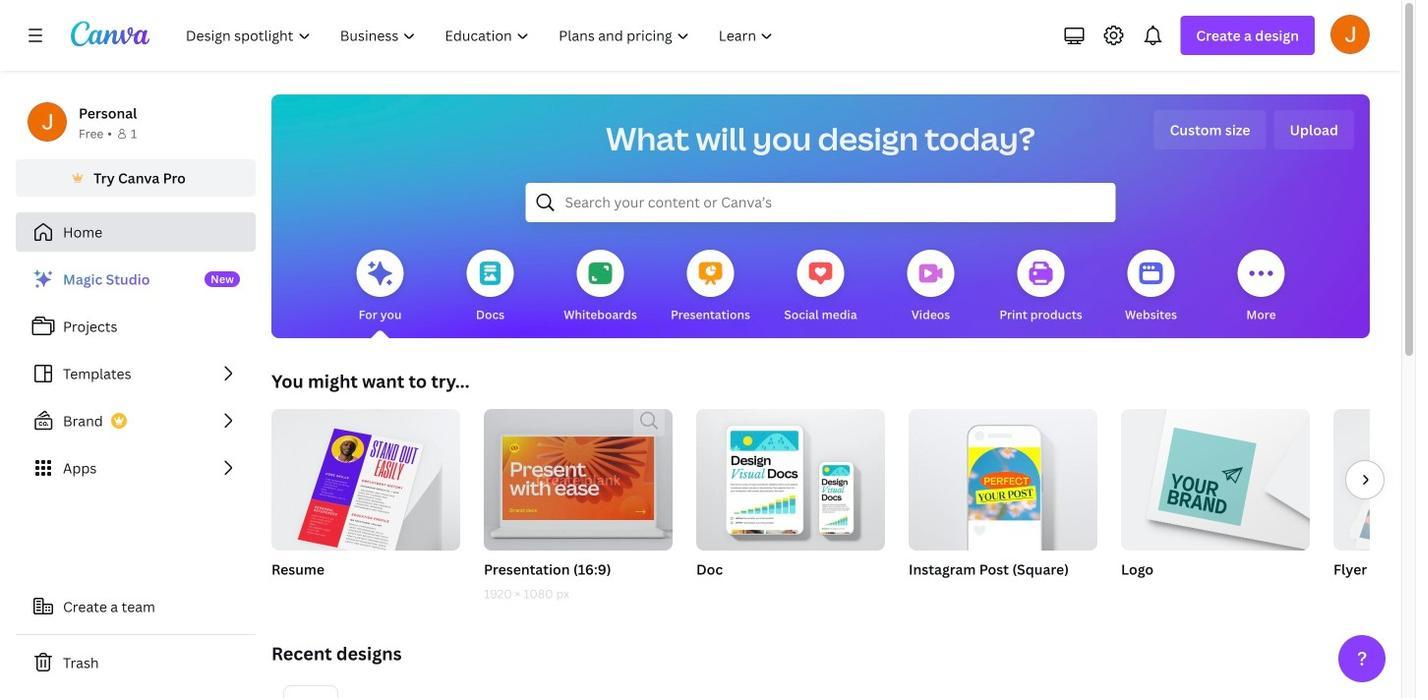 Task type: describe. For each thing, give the bounding box(es) containing it.
top level navigation element
[[173, 16, 790, 55]]



Task type: vqa. For each thing, say whether or not it's contained in the screenshot.
List
yes



Task type: locate. For each thing, give the bounding box(es) containing it.
group
[[696, 401, 885, 604], [696, 401, 885, 551], [909, 401, 1097, 604], [909, 401, 1097, 551], [1121, 401, 1310, 604], [1121, 401, 1310, 551], [271, 409, 460, 604], [484, 409, 673, 604], [484, 409, 673, 551], [1333, 409, 1416, 604], [1333, 409, 1416, 551]]

Search search field
[[565, 184, 1076, 221]]

jeremy miller image
[[1331, 15, 1370, 54]]

list
[[16, 260, 256, 488]]

None search field
[[526, 183, 1116, 222]]



